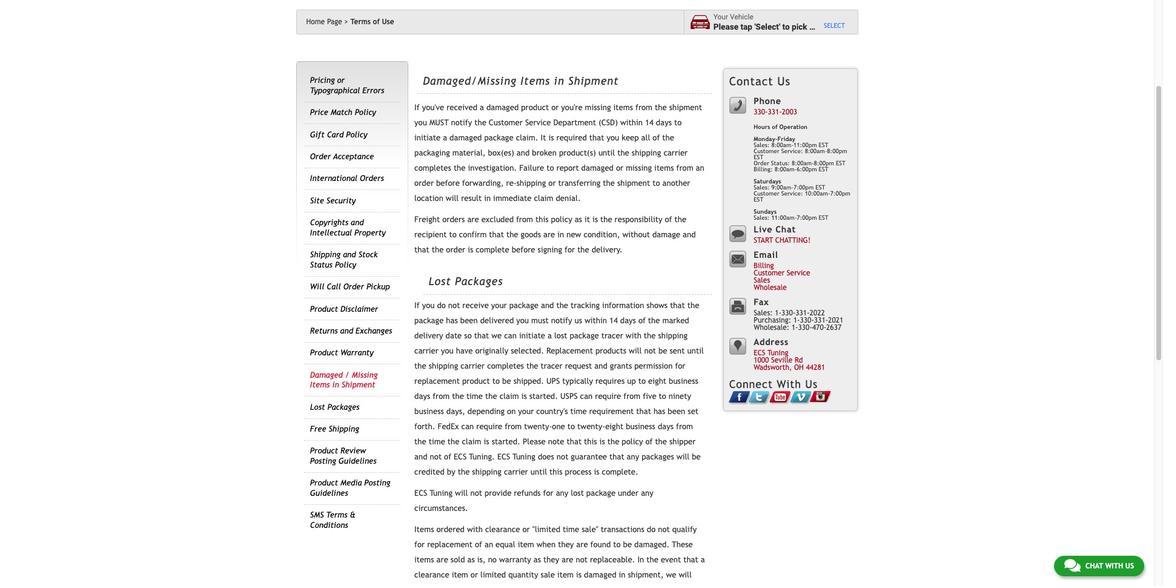 Task type: describe. For each thing, give the bounding box(es) containing it.
2 sales: from the top
[[754, 184, 770, 191]]

be left sent
[[659, 347, 668, 356]]

typographical
[[310, 86, 360, 95]]

new
[[567, 230, 582, 240]]

shipping inside 'shipping and stock status policy'
[[310, 250, 341, 260]]

connect
[[730, 378, 773, 391]]

from up 'shipper'
[[677, 422, 694, 431]]

1 horizontal spatial lost packages
[[429, 275, 503, 288]]

under
[[618, 489, 639, 498]]

in inside items ordered with clearance or "limited time sale" transactions do not qualify for replacement of an equal item when they are found to be damaged. these items are sold as is, no warranty as they are not replaceable. in the event that a clearance item or limited quantity sale item is damaged in shipment, we will only be able to refund the customer based on the purchase price of
[[619, 571, 626, 580]]

0 vertical spatial business
[[669, 377, 699, 386]]

fax sales: 1-330-331-2022 purchasing: 1-330-331-2021 wholesale: 1-330-470-2637
[[754, 297, 844, 332]]

be down transactions
[[624, 541, 632, 550]]

1 service: from the top
[[782, 148, 804, 155]]

limited
[[481, 571, 506, 580]]

14 inside if you do not receive your package and the tracking information shows that the package has been delivered you must notify us within 14 days of the marked delivery date so that we can initiate a lost package tracer with the shipping carrier you have originally selected. replacement products will not be sent until the shipping carrier completes the tracer request and grants permission for replacement product to be shipped. ups typically requires up to eight business days from the time the claim is started. usps can require from five to ninety business days, depending on your country's time requirement that has been set forth. fedex can require from twenty-one to twenty-eight business days from the time the claim is started. please note that this is the policy of the shipper and not of ecs tuning. ecs tuning does not guarantee that any packages will be credited by the shipping carrier until this process is complete.
[[610, 316, 618, 325]]

be left shipped. at the left bottom
[[503, 377, 511, 386]]

replacement inside items ordered with clearance or "limited time sale" transactions do not qualify for replacement of an equal item when they are found to be damaged. these items are sold as is, no warranty as they are not replaceable. in the event that a clearance item or limited quantity sale item is damaged in shipment, we will only be able to refund the customer based on the purchase price of
[[427, 541, 473, 550]]

product disclaimer
[[310, 305, 378, 314]]

immediate
[[494, 194, 532, 203]]

not left replaceable.
[[576, 556, 588, 565]]

1- right wholesale:
[[792, 324, 799, 332]]

330- down 2022
[[799, 324, 813, 332]]

operation
[[780, 124, 808, 130]]

package down us at the bottom of the page
[[570, 331, 599, 340]]

8:00am- up 9:00am-
[[775, 166, 797, 173]]

received
[[447, 103, 478, 112]]

tuning inside ecs tuning will not provide refunds for any lost package under any circumstances.
[[430, 489, 453, 498]]

damaged/missing
[[423, 74, 517, 87]]

do inside if you do not receive your package and the tracking information shows that the package has been delivered you must notify us within 14 days of the marked delivery date so that we can initiate a lost package tracer with the shipping carrier you have originally selected. replacement products will not be sent until the shipping carrier completes the tracer request and grants permission for replacement product to be shipped. ups typically requires up to eight business days from the time the claim is started. usps can require from five to ninety business days, depending on your country's time requirement that has been set forth. fedex can require from twenty-one to twenty-eight business days from the time the claim is started. please note that this is the policy of the shipper and not of ecs tuning. ecs tuning does not guarantee that any packages will be credited by the shipping carrier until this process is complete.
[[437, 301, 446, 310]]

pricing or typographical errors
[[310, 76, 384, 95]]

an inside if you've received a damaged product or you're missing items from the shipment you must notify the customer service department (csd) within 14 days to initiate a damaged package claim. it is required that you keep all of the packaging material, box(es) and broken product(s) until the shipping carrier completes the investigation. failure to report damaged or missing items from an order before forwarding, re-shipping or transferring the shipment to another location will result in immediate claim denial.
[[696, 164, 705, 173]]

wholesale link
[[754, 284, 787, 292]]

1000
[[754, 357, 769, 365]]

0 horizontal spatial clearance
[[415, 571, 450, 580]]

shipping down marked
[[659, 331, 688, 340]]

we inside items ordered with clearance or "limited time sale" transactions do not qualify for replacement of an equal item when they are found to be damaged. these items are sold as is, no warranty as they are not replaceable. in the event that a clearance item or limited quantity sale item is damaged in shipment, we will only be able to refund the customer based on the purchase price of
[[667, 571, 677, 580]]

card
[[327, 130, 344, 139]]

2 vertical spatial can
[[462, 422, 474, 431]]

process
[[565, 468, 592, 477]]

0 horizontal spatial missing
[[585, 103, 611, 112]]

44281
[[807, 364, 826, 372]]

0 vertical spatial they
[[558, 541, 574, 550]]

1 vertical spatial they
[[544, 556, 560, 565]]

of inside hours of operation monday-friday sales: 8:00am-11:00pm est customer service: 8:00am-8:00pm est order status: 8:00am-8:00pm est billing: 8:00am-6:00pm est saturdays sales: 9:00am-7:00pm est customer service: 10:00am-7:00pm est sundays sales: 11:00am-7:00pm est
[[772, 124, 778, 130]]

0 horizontal spatial us
[[778, 75, 791, 88]]

are up confirm
[[468, 215, 479, 224]]

chat with us link
[[1055, 556, 1145, 577]]

status:
[[772, 160, 790, 167]]

notify inside if you've received a damaged product or you're missing items from the shipment you must notify the customer service department (csd) within 14 days to initiate a damaged package claim. it is required that you keep all of the packaging material, box(es) and broken product(s) until the shipping carrier completes the investigation. failure to report damaged or missing items from an order before forwarding, re-shipping or transferring the shipment to another location will result in immediate claim denial.
[[451, 118, 472, 127]]

comments image
[[1065, 559, 1081, 573]]

a inside items ordered with clearance or "limited time sale" transactions do not qualify for replacement of an equal item when they are found to be damaged. these items are sold as is, no warranty as they are not replaceable. in the event that a clearance item or limited quantity sale item is damaged in shipment, we will only be able to refund the customer based on the purchase price of
[[701, 556, 705, 565]]

initiate inside if you do not receive your package and the tracking information shows that the package has been delivered you must notify us within 14 days of the marked delivery date so that we can initiate a lost package tracer with the shipping carrier you have originally selected. replacement products will not be sent until the shipping carrier completes the tracer request and grants permission for replacement product to be shipped. ups typically requires up to eight business days from the time the claim is started. usps can require from five to ninety business days, depending on your country's time requirement that has been set forth. fedex can require from twenty-one to twenty-eight business days from the time the claim is started. please note that this is the policy of the shipper and not of ecs tuning. ecs tuning does not guarantee that any packages will be credited by the shipping carrier until this process is complete.
[[519, 331, 546, 340]]

package up must
[[510, 301, 539, 310]]

initiate inside if you've received a damaged product or you're missing items from the shipment you must notify the customer service department (csd) within 14 days to initiate a damaged package claim. it is required that you keep all of the packaging material, box(es) and broken product(s) until the shipping carrier completes the investigation. failure to report damaged or missing items from an order before forwarding, re-shipping or transferring the shipment to another location will result in immediate claim denial.
[[415, 133, 441, 143]]

of up by
[[444, 453, 452, 462]]

start chatting! link
[[754, 237, 811, 245]]

from down up in the right bottom of the page
[[624, 392, 641, 401]]

6:00pm
[[797, 166, 817, 173]]

transactions
[[601, 525, 645, 534]]

1 horizontal spatial chat
[[1086, 563, 1104, 571]]

1 sales: from the top
[[754, 142, 770, 148]]

order inside freight orders are excluded from this policy as it is the responsibility of the recipient to confirm that the goods are in new condition, without damage and that the order is complete before signing for the delivery.
[[446, 246, 466, 255]]

forwarding,
[[462, 179, 504, 188]]

1 horizontal spatial 331-
[[796, 309, 810, 318]]

1 vertical spatial can
[[580, 392, 593, 401]]

claim inside if you've received a damaged product or you're missing items from the shipment you must notify the customer service department (csd) within 14 days to initiate a damaged package claim. it is required that you keep all of the packaging material, box(es) and broken product(s) until the shipping carrier completes the investigation. failure to report damaged or missing items from an order before forwarding, re-shipping or transferring the shipment to another location will result in immediate claim denial.
[[534, 194, 554, 203]]

not inside ecs tuning will not provide refunds for any lost package under any circumstances.
[[471, 489, 483, 498]]

1 twenty- from the left
[[525, 422, 552, 431]]

that right note
[[567, 437, 582, 447]]

delivery
[[415, 331, 444, 340]]

time down fedex
[[429, 437, 445, 447]]

from up all
[[636, 103, 653, 112]]

that up marked
[[671, 301, 685, 310]]

1 horizontal spatial order
[[343, 283, 364, 292]]

circumstances.
[[415, 504, 469, 513]]

ecs up by
[[454, 453, 467, 462]]

are left sold
[[437, 556, 448, 565]]

8:00am- up the 6:00pm
[[805, 148, 828, 155]]

shows
[[647, 301, 668, 310]]

or left "limited
[[523, 525, 530, 534]]

1 horizontal spatial shipment
[[569, 74, 619, 87]]

posting for product media posting guidelines
[[365, 479, 391, 488]]

carrier up 'refunds'
[[504, 468, 528, 477]]

1- up wholesale:
[[775, 309, 782, 318]]

replaceable.
[[590, 556, 636, 565]]

product for product warranty
[[310, 349, 338, 358]]

will inside ecs tuning will not provide refunds for any lost package under any circumstances.
[[455, 489, 468, 498]]

to inside your vehicle please tap 'select' to pick a vehicle
[[783, 22, 790, 31]]

without
[[623, 230, 650, 240]]

location
[[415, 194, 444, 203]]

of inside freight orders are excluded from this policy as it is the responsibility of the recipient to confirm that the goods are in new condition, without damage and that the order is complete before signing for the delivery.
[[665, 215, 673, 224]]

returns and exchanges link
[[310, 327, 392, 336]]

with inside if you do not receive your package and the tracking information shows that the package has been delivered you must notify us within 14 days of the marked delivery date so that we can initiate a lost package tracer with the shipping carrier you have originally selected. replacement products will not be sent until the shipping carrier completes the tracer request and grants permission for replacement product to be shipped. ups typically requires up to eight business days from the time the claim is started. usps can require from five to ninety business days, depending on your country's time requirement that has been set forth. fedex can require from twenty-one to twenty-eight business days from the time the claim is started. please note that this is the policy of the shipper and not of ecs tuning. ecs tuning does not guarantee that any packages will be credited by the shipping carrier until this process is complete.
[[626, 331, 642, 340]]

shipping down failure
[[517, 179, 546, 188]]

tap
[[741, 22, 753, 31]]

0 horizontal spatial business
[[415, 407, 444, 416]]

marked
[[663, 316, 690, 325]]

contact
[[730, 75, 774, 88]]

0 horizontal spatial packages
[[328, 403, 360, 412]]

purchasing:
[[754, 317, 792, 325]]

ecs inside address ecs tuning 1000 seville rd wadsworth, oh 44281
[[754, 349, 766, 358]]

tuning inside if you do not receive your package and the tracking information shows that the package has been delivered you must notify us within 14 days of the marked delivery date so that we can initiate a lost package tracer with the shipping carrier you have originally selected. replacement products will not be sent until the shipping carrier completes the tracer request and grants permission for replacement product to be shipped. ups typically requires up to eight business days from the time the claim is started. usps can require from five to ninety business days, depending on your country's time requirement that has been set forth. fedex can require from twenty-one to twenty-eight business days from the time the claim is started. please note that this is the policy of the shipper and not of ecs tuning. ecs tuning does not guarantee that any packages will be credited by the shipping carrier until this process is complete.
[[513, 453, 536, 462]]

and inside if you've received a damaged product or you're missing items from the shipment you must notify the customer service department (csd) within 14 days to initiate a damaged package claim. it is required that you keep all of the packaging material, box(es) and broken product(s) until the shipping carrier completes the investigation. failure to report damaged or missing items from an order before forwarding, re-shipping or transferring the shipment to another location will result in immediate claim denial.
[[517, 149, 530, 158]]

selected.
[[511, 347, 544, 356]]

1 vertical spatial shipping
[[329, 425, 359, 434]]

days down information
[[621, 316, 636, 325]]

department
[[554, 118, 597, 127]]

7:00pm right 9:00am-
[[831, 190, 851, 197]]

are up "based"
[[562, 556, 574, 565]]

not down note
[[557, 453, 569, 462]]

1 horizontal spatial as
[[534, 556, 541, 565]]

policy inside freight orders are excluded from this policy as it is the responsibility of the recipient to confirm that the goods are in new condition, without damage and that the order is complete before signing for the delivery.
[[551, 215, 573, 224]]

stock
[[359, 250, 378, 260]]

will down 'shipper'
[[677, 453, 690, 462]]

any inside if you do not receive your package and the tracking information shows that the package has been delivered you must notify us within 14 days of the marked delivery date so that we can initiate a lost package tracer with the shipping carrier you have originally selected. replacement products will not be sent until the shipping carrier completes the tracer request and grants permission for replacement product to be shipped. ups typically requires up to eight business days from the time the claim is started. usps can require from five to ninety business days, depending on your country's time requirement that has been set forth. fedex can require from twenty-one to twenty-eight business days from the time the claim is started. please note that this is the policy of the shipper and not of ecs tuning. ecs tuning does not guarantee that any packages will be credited by the shipping carrier until this process is complete.
[[627, 453, 640, 462]]

guarantee
[[571, 453, 607, 462]]

call
[[327, 283, 341, 292]]

1 horizontal spatial this
[[550, 468, 563, 477]]

and up must
[[541, 301, 554, 310]]

1 vertical spatial require
[[477, 422, 503, 431]]

phone 330-331-2003
[[754, 96, 798, 117]]

package inside if you've received a damaged product or you're missing items from the shipment you must notify the customer service department (csd) within 14 days to initiate a damaged package claim. it is required that you keep all of the packaging material, box(es) and broken product(s) until the shipping carrier completes the investigation. failure to report damaged or missing items from an order before forwarding, re-shipping or transferring the shipment to another location will result in immediate claim denial.
[[485, 133, 514, 143]]

1- left 2022
[[794, 317, 800, 325]]

with inside items ordered with clearance or "limited time sale" transactions do not qualify for replacement of an equal item when they are found to be damaged. these items are sold as is, no warranty as they are not replaceable. in the event that a clearance item or limited quantity sale item is damaged in shipment, we will only be able to refund the customer based on the purchase price of
[[467, 525, 483, 534]]

not up damaged.
[[658, 525, 670, 534]]

0 vertical spatial has
[[446, 316, 458, 325]]

1 horizontal spatial can
[[505, 331, 517, 340]]

2021
[[829, 317, 844, 325]]

tuning inside address ecs tuning 1000 seville rd wadsworth, oh 44281
[[768, 349, 789, 358]]

if for if you do not receive your package and the tracking information shows that the package has been delivered you must notify us within 14 days of the marked delivery date so that we can initiate a lost package tracer with the shipping carrier you have originally selected. replacement products will not be sent until the shipping carrier completes the tracer request and grants permission for replacement product to be shipped. ups typically requires up to eight business days from the time the claim is started. usps can require from five to ninety business days, depending on your country's time requirement that has been set forth. fedex can require from twenty-one to twenty-eight business days from the time the claim is started. please note that this is the policy of the shipper and not of ecs tuning. ecs tuning does not guarantee that any packages will be credited by the shipping carrier until this process is complete.
[[415, 301, 420, 310]]

7:00pm down the 6:00pm
[[794, 184, 814, 191]]

1 vertical spatial lost
[[310, 403, 325, 412]]

and inside copyrights and intellectual property
[[351, 218, 364, 227]]

7:00pm down '10:00am-'
[[797, 215, 817, 221]]

0 vertical spatial been
[[461, 316, 478, 325]]

331- inside phone 330-331-2003
[[768, 108, 782, 117]]

sales link
[[754, 277, 771, 285]]

damaged
[[310, 371, 343, 380]]

days up 'shipper'
[[658, 422, 674, 431]]

of down information
[[639, 316, 646, 325]]

complete.
[[602, 468, 639, 477]]

0 vertical spatial started.
[[530, 392, 558, 401]]

for inside freight orders are excluded from this policy as it is the responsibility of the recipient to confirm that the goods are in new condition, without damage and that the order is complete before signing for the delivery.
[[565, 246, 575, 255]]

1 horizontal spatial lost
[[429, 275, 451, 288]]

2003
[[782, 108, 798, 117]]

0 horizontal spatial eight
[[606, 422, 624, 431]]

pickup
[[367, 283, 390, 292]]

keep
[[622, 133, 639, 143]]

2 horizontal spatial item
[[558, 571, 574, 580]]

1 horizontal spatial eight
[[649, 377, 667, 386]]

policy inside 'shipping and stock status policy'
[[335, 260, 356, 270]]

quantity
[[509, 571, 539, 580]]

damaged up transferring
[[582, 164, 614, 173]]

that right so
[[474, 331, 489, 340]]

product warranty
[[310, 349, 374, 358]]

and up requires
[[595, 362, 608, 371]]

us
[[575, 316, 583, 325]]

from up days,
[[433, 392, 450, 401]]

330- left 2637
[[800, 317, 815, 325]]

hours of operation monday-friday sales: 8:00am-11:00pm est customer service: 8:00am-8:00pm est order status: 8:00am-8:00pm est billing: 8:00am-6:00pm est saturdays sales: 9:00am-7:00pm est customer service: 10:00am-7:00pm est sundays sales: 11:00am-7:00pm est
[[754, 124, 851, 221]]

1 vertical spatial 8:00pm
[[814, 160, 835, 167]]

and down product disclaimer
[[340, 327, 353, 336]]

gift card policy link
[[310, 130, 368, 139]]

will up grants
[[629, 347, 642, 356]]

policy for price match policy
[[355, 108, 376, 117]]

not left the receive
[[448, 301, 460, 310]]

package up delivery
[[415, 316, 444, 325]]

report
[[557, 164, 579, 173]]

shipping down all
[[632, 149, 662, 158]]

billing:
[[754, 166, 773, 173]]

0 vertical spatial shipment
[[670, 103, 703, 112]]

1 vertical spatial shipment
[[618, 179, 651, 188]]

in inside "damaged / missing items in shipment"
[[332, 381, 339, 390]]

in inside if you've received a damaged product or you're missing items from the shipment you must notify the customer service department (csd) within 14 days to initiate a damaged package claim. it is required that you keep all of the packaging material, box(es) and broken product(s) until the shipping carrier completes the investigation. failure to report damaged or missing items from an order before forwarding, re-shipping or transferring the shipment to another location will result in immediate claim denial.
[[484, 194, 491, 203]]

1 horizontal spatial claim
[[500, 392, 519, 401]]

product review posting guidelines
[[310, 447, 377, 466]]

product for product media posting guidelines
[[310, 479, 338, 488]]

ups
[[547, 377, 560, 386]]

information
[[603, 301, 645, 310]]

conditions
[[310, 521, 348, 530]]

replacement inside if you do not receive your package and the tracking information shows that the package has been delivered you must notify us within 14 days of the marked delivery date so that we can initiate a lost package tracer with the shipping carrier you have originally selected. replacement products will not be sent until the shipping carrier completes the tracer request and grants permission for replacement product to be shipped. ups typically requires up to eight business days from the time the claim is started. usps can require from five to ninety business days, depending on your country's time requirement that has been set forth. fedex can require from twenty-one to twenty-eight business days from the time the claim is started. please note that this is the policy of the shipper and not of ecs tuning. ecs tuning does not guarantee that any packages will be credited by the shipping carrier until this process is complete.
[[415, 377, 460, 386]]

shipping down tuning.
[[472, 468, 502, 477]]

1 horizontal spatial your
[[518, 407, 534, 416]]

that inside items ordered with clearance or "limited time sale" transactions do not qualify for replacement of an equal item when they are found to be damaged. these items are sold as is, no warranty as they are not replaceable. in the event that a clearance item or limited quantity sale item is damaged in shipment, we will only be able to refund the customer based on the purchase price of
[[684, 556, 699, 565]]

be right only
[[432, 586, 441, 587]]

carrier inside if you've received a damaged product or you're missing items from the shipment you must notify the customer service department (csd) within 14 days to initiate a damaged package claim. it is required that you keep all of the packaging material, box(es) and broken product(s) until the shipping carrier completes the investigation. failure to report damaged or missing items from an order before forwarding, re-shipping or transferring the shipment to another location will result in immediate claim denial.
[[664, 149, 688, 158]]

lost packages link
[[310, 403, 360, 412]]

please inside if you do not receive your package and the tracking information shows that the package has been delivered you must notify us within 14 days of the marked delivery date so that we can initiate a lost package tracer with the shipping carrier you have originally selected. replacement products will not be sent until the shipping carrier completes the tracer request and grants permission for replacement product to be shipped. ups typically requires up to eight business days from the time the claim is started. usps can require from five to ninety business days, depending on your country's time requirement that has been set forth. fedex can require from twenty-one to twenty-eight business days from the time the claim is started. please note that this is the policy of the shipper and not of ecs tuning. ecs tuning does not guarantee that any packages will be credited by the shipping carrier until this process is complete.
[[523, 437, 546, 447]]

ecs right tuning.
[[498, 453, 511, 462]]

that down recipient
[[415, 246, 430, 255]]

2 vertical spatial business
[[626, 422, 656, 431]]

one
[[552, 422, 565, 431]]

claim.
[[516, 133, 539, 143]]

items inside "damaged / missing items in shipment"
[[310, 381, 330, 390]]

it
[[585, 215, 590, 224]]

confirm
[[459, 230, 487, 240]]

all
[[642, 133, 651, 143]]

8:00am- down the '11:00pm'
[[792, 160, 814, 167]]

330- up wholesale:
[[782, 309, 796, 318]]

damaged inside items ordered with clearance or "limited time sale" transactions do not qualify for replacement of an equal item when they are found to be damaged. these items are sold as is, no warranty as they are not replaceable. in the event that a clearance item or limited quantity sale item is damaged in shipment, we will only be able to refund the customer based on the purchase price of
[[584, 571, 617, 580]]

not up permission
[[645, 347, 656, 356]]

only
[[415, 586, 430, 587]]

time up depending
[[467, 392, 483, 401]]

material,
[[453, 149, 486, 158]]

disclaimer
[[341, 305, 378, 314]]

14 inside if you've received a damaged product or you're missing items from the shipment you must notify the customer service department (csd) within 14 days to initiate a damaged package claim. it is required that you keep all of the packaging material, box(es) and broken product(s) until the shipping carrier completes the investigation. failure to report damaged or missing items from an order before forwarding, re-shipping or transferring the shipment to another location will result in immediate claim denial.
[[646, 118, 654, 127]]

site security link
[[310, 196, 356, 205]]

have
[[456, 347, 473, 356]]

failure
[[520, 164, 544, 173]]

0 horizontal spatial order
[[310, 152, 331, 161]]

before inside if you've received a damaged product or you're missing items from the shipment you must notify the customer service department (csd) within 14 days to initiate a damaged package claim. it is required that you keep all of the packaging material, box(es) and broken product(s) until the shipping carrier completes the investigation. failure to report damaged or missing items from an order before forwarding, re-shipping or transferring the shipment to another location will result in immediate claim denial.
[[436, 179, 460, 188]]

from left "one"
[[505, 422, 522, 431]]

2 horizontal spatial any
[[641, 489, 654, 498]]

that down excluded
[[489, 230, 504, 240]]

if for if you've received a damaged product or you're missing items from the shipment you must notify the customer service department (csd) within 14 days to initiate a damaged package claim. it is required that you keep all of the packaging material, box(es) and broken product(s) until the shipping carrier completes the investigation. failure to report damaged or missing items from an order before forwarding, re-shipping or transferring the shipment to another location will result in immediate claim denial.
[[415, 103, 420, 112]]

1 horizontal spatial been
[[668, 407, 686, 416]]

terms of use
[[351, 18, 394, 26]]

billing
[[754, 262, 774, 271]]

ecs tuning will not provide refunds for any lost package under any circumstances.
[[415, 489, 654, 513]]

2022
[[810, 309, 825, 318]]

must
[[532, 316, 549, 325]]

0 vertical spatial your
[[491, 301, 507, 310]]

be down 'shipper'
[[692, 453, 701, 462]]

monday-
[[754, 136, 778, 142]]

or up denial. on the left of page
[[549, 179, 556, 188]]

that down five
[[637, 407, 652, 416]]

on inside if you do not receive your package and the tracking information shows that the package has been delivered you must notify us within 14 days of the marked delivery date so that we can initiate a lost package tracer with the shipping carrier you have originally selected. replacement products will not be sent until the shipping carrier completes the tracer request and grants permission for replacement product to be shipped. ups typically requires up to eight business days from the time the claim is started. usps can require from five to ninety business days, depending on your country's time requirement that has been set forth. fedex can require from twenty-one to twenty-eight business days from the time the claim is started. please note that this is the policy of the shipper and not of ecs tuning. ecs tuning does not guarantee that any packages will be credited by the shipping carrier until this process is complete.
[[507, 407, 516, 416]]

of left use
[[373, 18, 380, 26]]

or left you're
[[552, 103, 559, 112]]

11:00pm
[[794, 142, 817, 148]]

time down usps
[[571, 407, 587, 416]]

damaged up material,
[[450, 133, 482, 143]]

us for connect
[[806, 378, 818, 391]]

until inside if you've received a damaged product or you're missing items from the shipment you must notify the customer service department (csd) within 14 days to initiate a damaged package claim. it is required that you keep all of the packaging material, box(es) and broken product(s) until the shipping carrier completes the investigation. failure to report damaged or missing items from an order before forwarding, re-shipping or transferring the shipment to another location will result in immediate claim denial.
[[599, 149, 615, 158]]

home
[[306, 18, 325, 26]]

carrier down have
[[461, 362, 485, 371]]

a inside your vehicle please tap 'select' to pick a vehicle
[[810, 22, 814, 31]]

your vehicle please tap 'select' to pick a vehicle
[[714, 13, 843, 31]]

or up refund
[[471, 571, 478, 580]]

0 vertical spatial 8:00pm
[[828, 148, 848, 155]]

before inside freight orders are excluded from this policy as it is the responsibility of the recipient to confirm that the goods are in new condition, without damage and that the order is complete before signing for the delivery.
[[512, 246, 536, 255]]

within inside if you've received a damaged product or you're missing items from the shipment you must notify the customer service department (csd) within 14 days to initiate a damaged package claim. it is required that you keep all of the packaging material, box(es) and broken product(s) until the shipping carrier completes the investigation. failure to report damaged or missing items from an order before forwarding, re-shipping or transferring the shipment to another location will result in immediate claim denial.
[[621, 118, 643, 127]]

2 vertical spatial claim
[[462, 437, 482, 447]]

1 vertical spatial this
[[584, 437, 597, 447]]

1 horizontal spatial has
[[654, 407, 666, 416]]

completes inside if you do not receive your package and the tracking information shows that the package has been delivered you must notify us within 14 days of the marked delivery date so that we can initiate a lost package tracer with the shipping carrier you have originally selected. replacement products will not be sent until the shipping carrier completes the tracer request and grants permission for replacement product to be shipped. ups typically requires up to eight business days from the time the claim is started. usps can require from five to ninety business days, depending on your country's time requirement that has been set forth. fedex can require from twenty-one to twenty-eight business days from the time the claim is started. please note that this is the policy of the shipper and not of ecs tuning. ecs tuning does not guarantee that any packages will be credited by the shipping carrier until this process is complete.
[[487, 362, 524, 371]]

2 horizontal spatial with
[[1106, 563, 1124, 571]]

1 vertical spatial lost packages
[[310, 403, 360, 412]]

service inside if you've received a damaged product or you're missing items from the shipment you must notify the customer service department (csd) within 14 days to initiate a damaged package claim. it is required that you keep all of the packaging material, box(es) and broken product(s) until the shipping carrier completes the investigation. failure to report damaged or missing items from an order before forwarding, re-shipping or transferring the shipment to another location will result in immediate claim denial.
[[525, 118, 551, 127]]

billing link
[[754, 262, 774, 271]]

warranty
[[341, 349, 374, 358]]

product inside if you do not receive your package and the tracking information shows that the package has been delivered you must notify us within 14 days of the marked delivery date so that we can initiate a lost package tracer with the shipping carrier you have originally selected. replacement products will not be sent until the shipping carrier completes the tracer request and grants permission for replacement product to be shipped. ups typically requires up to eight business days from the time the claim is started. usps can require from five to ninety business days, depending on your country's time requirement that has been set forth. fedex can require from twenty-one to twenty-eight business days from the time the claim is started. please note that this is the policy of the shipper and not of ecs tuning. ecs tuning does not guarantee that any packages will be credited by the shipping carrier until this process is complete.
[[462, 377, 490, 386]]

of up packages
[[646, 437, 653, 447]]

or down keep
[[616, 164, 624, 173]]

live chat start chatting!
[[754, 224, 811, 245]]

so
[[465, 331, 472, 340]]

must
[[430, 118, 449, 127]]

ecs inside ecs tuning will not provide refunds for any lost package under any circumstances.
[[415, 489, 428, 498]]

in up you're
[[554, 74, 565, 87]]

8:00am- up the status:
[[772, 142, 794, 148]]

in inside freight orders are excluded from this policy as it is the responsibility of the recipient to confirm that the goods are in new condition, without damage and that the order is complete before signing for the delivery.
[[558, 230, 564, 240]]

that up complete.
[[610, 453, 625, 462]]

free shipping
[[310, 425, 359, 434]]

are down sale"
[[577, 541, 588, 550]]

not up credited
[[430, 453, 442, 462]]

sent
[[670, 347, 685, 356]]

0 horizontal spatial until
[[531, 468, 547, 477]]

days up forth.
[[415, 392, 431, 401]]

refunds
[[514, 489, 541, 498]]

to inside freight orders are excluded from this policy as it is the responsibility of the recipient to confirm that the goods are in new condition, without damage and that the order is complete before signing for the delivery.
[[449, 230, 457, 240]]

transferring
[[559, 179, 601, 188]]

review
[[341, 447, 366, 456]]



Task type: vqa. For each thing, say whether or not it's contained in the screenshot.
bottom 'day'
no



Task type: locate. For each thing, give the bounding box(es) containing it.
sales: inside fax sales: 1-330-331-2022 purchasing: 1-330-331-2021 wholesale: 1-330-470-2637
[[754, 309, 773, 318]]

before
[[436, 179, 460, 188], [512, 246, 536, 255]]

for inside items ordered with clearance or "limited time sale" transactions do not qualify for replacement of an equal item when they are found to be damaged. these items are sold as is, no warranty as they are not replaceable. in the event that a clearance item or limited quantity sale item is damaged in shipment, we will only be able to refund the customer based on the purchase price of
[[415, 541, 425, 550]]

2 product from the top
[[310, 349, 338, 358]]

1 vertical spatial chat
[[1086, 563, 1104, 571]]

lost inside ecs tuning will not provide refunds for any lost package under any circumstances.
[[571, 489, 584, 498]]

acceptance
[[333, 152, 374, 161]]

has down five
[[654, 407, 666, 416]]

0 horizontal spatial 331-
[[768, 108, 782, 117]]

2 horizontal spatial business
[[669, 377, 699, 386]]

shipment
[[569, 74, 619, 87], [342, 381, 376, 390]]

completes down packaging
[[415, 164, 452, 173]]

3 product from the top
[[310, 447, 338, 456]]

1 vertical spatial service:
[[782, 190, 804, 197]]

0 vertical spatial clearance
[[486, 525, 520, 534]]

2 if from the top
[[415, 301, 420, 310]]

clearance up equal
[[486, 525, 520, 534]]

do inside items ordered with clearance or "limited time sale" transactions do not qualify for replacement of an equal item when they are found to be damaged. these items are sold as is, no warranty as they are not replaceable. in the event that a clearance item or limited quantity sale item is damaged in shipment, we will only be able to refund the customer based on the purchase price of
[[647, 525, 656, 534]]

chat inside the live chat start chatting!
[[776, 224, 796, 235]]

order inside if you've received a damaged product or you're missing items from the shipment you must notify the customer service department (csd) within 14 days to initiate a damaged package claim. it is required that you keep all of the packaging material, box(es) and broken product(s) until the shipping carrier completes the investigation. failure to report damaged or missing items from an order before forwarding, re-shipping or transferring the shipment to another location will result in immediate claim denial.
[[415, 179, 434, 188]]

0 vertical spatial eight
[[649, 377, 667, 386]]

date
[[446, 331, 462, 340]]

to
[[783, 22, 790, 31], [675, 118, 682, 127], [547, 164, 554, 173], [653, 179, 660, 188], [449, 230, 457, 240], [493, 377, 500, 386], [639, 377, 646, 386], [659, 392, 667, 401], [568, 422, 575, 431], [614, 541, 621, 550], [461, 586, 469, 587]]

gift
[[310, 130, 325, 139]]

1 horizontal spatial with
[[626, 331, 642, 340]]

0 vertical spatial with
[[626, 331, 642, 340]]

1 horizontal spatial tuning
[[513, 453, 536, 462]]

3 sales: from the top
[[754, 215, 770, 221]]

1 vertical spatial notify
[[551, 316, 573, 325]]

notify inside if you do not receive your package and the tracking information shows that the package has been delivered you must notify us within 14 days of the marked delivery date so that we can initiate a lost package tracer with the shipping carrier you have originally selected. replacement products will not be sent until the shipping carrier completes the tracer request and grants permission for replacement product to be shipped. ups typically requires up to eight business days from the time the claim is started. usps can require from five to ninety business days, depending on your country's time requirement that has been set forth. fedex can require from twenty-one to twenty-eight business days from the time the claim is started. please note that this is the policy of the shipper and not of ecs tuning. ecs tuning does not guarantee that any packages will be credited by the shipping carrier until this process is complete.
[[551, 316, 573, 325]]

vehicle
[[730, 13, 754, 21]]

returns and exchanges
[[310, 327, 392, 336]]

2 horizontal spatial can
[[580, 392, 593, 401]]

address
[[754, 337, 789, 347]]

order inside hours of operation monday-friday sales: 8:00am-11:00pm est customer service: 8:00am-8:00pm est order status: 8:00am-8:00pm est billing: 8:00am-6:00pm est saturdays sales: 9:00am-7:00pm est customer service: 10:00am-7:00pm est sundays sales: 11:00am-7:00pm est
[[754, 160, 770, 167]]

required
[[557, 133, 587, 143]]

sms terms & conditions link
[[310, 511, 356, 530]]

and inside 'shipping and stock status policy'
[[343, 250, 356, 260]]

price
[[310, 108, 328, 117]]

items up (csd) in the right of the page
[[614, 103, 633, 112]]

1 vertical spatial do
[[647, 525, 656, 534]]

1 vertical spatial us
[[806, 378, 818, 391]]

until right product(s)
[[599, 149, 615, 158]]

does
[[538, 453, 555, 462]]

1 horizontal spatial posting
[[365, 479, 391, 488]]

of right all
[[653, 133, 660, 143]]

1 horizontal spatial 14
[[646, 118, 654, 127]]

posting right media
[[365, 479, 391, 488]]

item up able
[[452, 571, 468, 580]]

service up wholesale on the right top of the page
[[787, 269, 811, 278]]

service up it
[[525, 118, 551, 127]]

0 vertical spatial packages
[[455, 275, 503, 288]]

goods
[[521, 230, 541, 240]]

and left the stock
[[343, 250, 356, 260]]

product up depending
[[462, 377, 490, 386]]

0 vertical spatial tracer
[[602, 331, 624, 340]]

tracer up "products"
[[602, 331, 624, 340]]

investigation.
[[468, 164, 517, 173]]

1 horizontal spatial item
[[518, 541, 535, 550]]

items
[[521, 74, 551, 87], [310, 381, 330, 390], [415, 525, 434, 534]]

shipping and stock status policy link
[[310, 250, 378, 270]]

policy right card
[[346, 130, 368, 139]]

tuning up circumstances.
[[430, 489, 453, 498]]

shipment inside "damaged / missing items in shipment"
[[342, 381, 376, 390]]

2 horizontal spatial tuning
[[768, 349, 789, 358]]

with right ordered
[[467, 525, 483, 534]]

notify
[[451, 118, 472, 127], [551, 316, 573, 325]]

found
[[591, 541, 611, 550]]

completes inside if you've received a damaged product or you're missing items from the shipment you must notify the customer service department (csd) within 14 days to initiate a damaged package claim. it is required that you keep all of the packaging material, box(es) and broken product(s) until the shipping carrier completes the investigation. failure to report damaged or missing items from an order before forwarding, re-shipping or transferring the shipment to another location will result in immediate claim denial.
[[415, 164, 452, 173]]

lost packages up free shipping
[[310, 403, 360, 412]]

carrier down delivery
[[415, 347, 439, 356]]

product inside product media posting guidelines
[[310, 479, 338, 488]]

1 vertical spatial with
[[467, 525, 483, 534]]

up
[[628, 377, 636, 386]]

notify down received
[[451, 118, 472, 127]]

0 vertical spatial this
[[536, 215, 549, 224]]

1 horizontal spatial missing
[[626, 164, 652, 173]]

for down sent
[[676, 362, 686, 371]]

1 horizontal spatial us
[[806, 378, 818, 391]]

been down ninety
[[668, 407, 686, 416]]

will down by
[[455, 489, 468, 498]]

this inside freight orders are excluded from this policy as it is the responsibility of the recipient to confirm that the goods are in new condition, without damage and that the order is complete before signing for the delivery.
[[536, 215, 549, 224]]

1 vertical spatial order
[[446, 246, 466, 255]]

product inside product review posting guidelines
[[310, 447, 338, 456]]

1 horizontal spatial packages
[[455, 275, 503, 288]]

2 horizontal spatial items
[[521, 74, 551, 87]]

1 vertical spatial tuning
[[513, 453, 536, 462]]

1 horizontal spatial order
[[446, 246, 466, 255]]

within inside if you do not receive your package and the tracking information shows that the package has been delivered you must notify us within 14 days of the marked delivery date so that we can initiate a lost package tracer with the shipping carrier you have originally selected. replacement products will not be sent until the shipping carrier completes the tracer request and grants permission for replacement product to be shipped. ups typically requires up to eight business days from the time the claim is started. usps can require from five to ninety business days, depending on your country's time requirement that has been set forth. fedex can require from twenty-one to twenty-eight business days from the time the claim is started. please note that this is the policy of the shipper and not of ecs tuning. ecs tuning does not guarantee that any packages will be credited by the shipping carrier until this process is complete.
[[585, 316, 607, 325]]

0 horizontal spatial tuning
[[430, 489, 453, 498]]

shipment down missing
[[342, 381, 376, 390]]

0 vertical spatial if
[[415, 103, 420, 112]]

1 vertical spatial items
[[655, 164, 674, 173]]

tracking
[[571, 301, 600, 310]]

on inside items ordered with clearance or "limited time sale" transactions do not qualify for replacement of an equal item when they are found to be damaged. these items are sold as is, no warranty as they are not replaceable. in the event that a clearance item or limited quantity sale item is damaged in shipment, we will only be able to refund the customer based on the purchase price of
[[570, 586, 579, 587]]

missing
[[352, 371, 378, 380]]

0 horizontal spatial twenty-
[[525, 422, 552, 431]]

posting inside product review posting guidelines
[[310, 457, 336, 466]]

0 horizontal spatial items
[[310, 381, 330, 390]]

your left country's
[[518, 407, 534, 416]]

an
[[696, 164, 705, 173], [485, 541, 493, 550]]

will inside if you've received a damaged product or you're missing items from the shipment you must notify the customer service department (csd) within 14 days to initiate a damaged package claim. it is required that you keep all of the packaging material, box(es) and broken product(s) until the shipping carrier completes the investigation. failure to report damaged or missing items from an order before forwarding, re-shipping or transferring the shipment to another location will result in immediate claim denial.
[[446, 194, 459, 203]]

damage
[[653, 230, 681, 240]]

posting
[[310, 457, 336, 466], [365, 479, 391, 488]]

11:00am-
[[772, 215, 797, 221]]

of inside items ordered with clearance or "limited time sale" transactions do not qualify for replacement of an equal item when they are found to be damaged. these items are sold as is, no warranty as they are not replaceable. in the event that a clearance item or limited quantity sale item is damaged in shipment, we will only be able to refund the customer based on the purchase price of
[[475, 541, 483, 550]]

terms up conditions
[[326, 511, 348, 520]]

been up so
[[461, 316, 478, 325]]

1 horizontal spatial policy
[[622, 437, 643, 447]]

2 vertical spatial until
[[531, 468, 547, 477]]

posting for product review posting guidelines
[[310, 457, 336, 466]]

friday
[[778, 136, 796, 142]]

as inside freight orders are excluded from this policy as it is the responsibility of the recipient to confirm that the goods are in new condition, without damage and that the order is complete before signing for the delivery.
[[575, 215, 583, 224]]

0 vertical spatial items
[[614, 103, 633, 112]]

for inside if you do not receive your package and the tracking information shows that the package has been delivered you must notify us within 14 days of the marked delivery date so that we can initiate a lost package tracer with the shipping carrier you have originally selected. replacement products will not be sent until the shipping carrier completes the tracer request and grants permission for replacement product to be shipped. ups typically requires up to eight business days from the time the claim is started. usps can require from five to ninety business days, depending on your country's time requirement that has been set forth. fedex can require from twenty-one to twenty-eight business days from the time the claim is started. please note that this is the policy of the shipper and not of ecs tuning. ecs tuning does not guarantee that any packages will be credited by the shipping carrier until this process is complete.
[[676, 362, 686, 371]]

set
[[688, 407, 699, 416]]

331-
[[768, 108, 782, 117], [796, 309, 810, 318], [815, 317, 829, 325]]

0 horizontal spatial 14
[[610, 316, 618, 325]]

requirement
[[590, 407, 634, 416]]

1 vertical spatial initiate
[[519, 331, 546, 340]]

1 vertical spatial business
[[415, 407, 444, 416]]

0 vertical spatial we
[[492, 331, 502, 340]]

1 vertical spatial policy
[[346, 130, 368, 139]]

use
[[382, 18, 394, 26]]

damaged / missing items in shipment
[[310, 371, 378, 390]]

in up purchase
[[619, 571, 626, 580]]

in
[[554, 74, 565, 87], [484, 194, 491, 203], [558, 230, 564, 240], [332, 381, 339, 390], [619, 571, 626, 580]]

eight
[[649, 377, 667, 386], [606, 422, 624, 431]]

1 vertical spatial started.
[[492, 437, 521, 447]]

credited
[[415, 468, 445, 477]]

missing down all
[[626, 164, 652, 173]]

will left result
[[446, 194, 459, 203]]

order acceptance link
[[310, 152, 374, 161]]

policy up 'will call order pickup'
[[335, 260, 356, 270]]

0 horizontal spatial as
[[468, 556, 475, 565]]

shipping up status
[[310, 250, 341, 260]]

of inside if you've received a damaged product or you're missing items from the shipment you must notify the customer service department (csd) within 14 days to initiate a damaged package claim. it is required that you keep all of the packaging material, box(es) and broken product(s) until the shipping carrier completes the investigation. failure to report damaged or missing items from an order before forwarding, re-shipping or transferring the shipment to another location will result in immediate claim denial.
[[653, 133, 660, 143]]

a inside if you do not receive your package and the tracking information shows that the package has been delivered you must notify us within 14 days of the marked delivery date so that we can initiate a lost package tracer with the shipping carrier you have originally selected. replacement products will not be sent until the shipping carrier completes the tracer request and grants permission for replacement product to be shipped. ups typically requires up to eight business days from the time the claim is started. usps can require from five to ninety business days, depending on your country's time requirement that has been set forth. fedex can require from twenty-one to twenty-eight business days from the time the claim is started. please note that this is the policy of the shipper and not of ecs tuning. ecs tuning does not guarantee that any packages will be credited by the shipping carrier until this process is complete.
[[548, 331, 552, 340]]

shipper
[[670, 437, 696, 447]]

from inside freight orders are excluded from this policy as it is the responsibility of the recipient to confirm that the goods are in new condition, without damage and that the order is complete before signing for the delivery.
[[516, 215, 533, 224]]

tracer
[[602, 331, 624, 340], [541, 362, 563, 371]]

eight down permission
[[649, 377, 667, 386]]

2637
[[827, 324, 842, 332]]

damaged / missing items in shipment link
[[310, 371, 378, 390]]

ordered
[[437, 525, 465, 534]]

1 horizontal spatial until
[[599, 149, 615, 158]]

330- inside phone 330-331-2003
[[754, 108, 768, 117]]

for up only
[[415, 541, 425, 550]]

copyrights and intellectual property link
[[310, 218, 386, 238]]

1 horizontal spatial shipment
[[670, 103, 703, 112]]

match
[[331, 108, 353, 117]]

guidelines inside product review posting guidelines
[[339, 457, 377, 466]]

1 vertical spatial until
[[688, 347, 704, 356]]

when
[[537, 541, 556, 550]]

from up "goods"
[[516, 215, 533, 224]]

1 vertical spatial we
[[667, 571, 677, 580]]

clearance up only
[[415, 571, 450, 580]]

an inside items ordered with clearance or "limited time sale" transactions do not qualify for replacement of an equal item when they are found to be damaged. these items are sold as is, no warranty as they are not replaceable. in the event that a clearance item or limited quantity sale item is damaged in shipment, we will only be able to refund the customer based on the purchase price of
[[485, 541, 493, 550]]

tuning down address
[[768, 349, 789, 358]]

been
[[461, 316, 478, 325], [668, 407, 686, 416]]

claim down shipped. at the left bottom
[[500, 392, 519, 401]]

hours
[[754, 124, 771, 130]]

2 horizontal spatial us
[[1126, 563, 1135, 571]]

0 horizontal spatial can
[[462, 422, 474, 431]]

items inside items ordered with clearance or "limited time sale" transactions do not qualify for replacement of an equal item when they are found to be damaged. these items are sold as is, no warranty as they are not replaceable. in the event that a clearance item or limited quantity sale item is damaged in shipment, we will only be able to refund the customer based on the purchase price of
[[415, 556, 434, 565]]

by
[[447, 468, 456, 477]]

result
[[461, 194, 482, 203]]

twenty- down requirement
[[578, 422, 606, 431]]

receive
[[463, 301, 489, 310]]

and
[[517, 149, 530, 158], [351, 218, 364, 227], [683, 230, 696, 240], [343, 250, 356, 260], [541, 301, 554, 310], [340, 327, 353, 336], [595, 362, 608, 371], [415, 453, 428, 462]]

0 vertical spatial policy
[[355, 108, 376, 117]]

notify left us at the bottom of the page
[[551, 316, 573, 325]]

product review posting guidelines link
[[310, 447, 377, 466]]

product media posting guidelines link
[[310, 479, 391, 498]]

pick
[[792, 22, 808, 31]]

page
[[327, 18, 342, 26]]

time inside items ordered with clearance or "limited time sale" transactions do not qualify for replacement of an equal item when they are found to be damaged. these items are sold as is, no warranty as they are not replaceable. in the event that a clearance item or limited quantity sale item is damaged in shipment, we will only be able to refund the customer based on the purchase price of
[[563, 525, 580, 534]]

usps
[[561, 392, 578, 401]]

replacement up days,
[[415, 377, 460, 386]]

of up damage
[[665, 215, 673, 224]]

product down damaged/missing items in shipment
[[521, 103, 549, 112]]

8:00pm right the '11:00pm'
[[828, 148, 848, 155]]

broken
[[532, 149, 557, 158]]

on right depending
[[507, 407, 516, 416]]

for right 'refunds'
[[544, 489, 554, 498]]

freight
[[415, 215, 440, 224]]

policy for gift card policy
[[346, 130, 368, 139]]

posting inside product media posting guidelines
[[365, 479, 391, 488]]

items inside items ordered with clearance or "limited time sale" transactions do not qualify for replacement of an equal item when they are found to be damaged. these items are sold as is, no warranty as they are not replaceable. in the event that a clearance item or limited quantity sale item is damaged in shipment, we will only be able to refund the customer based on the purchase price of
[[415, 525, 434, 534]]

shipping down have
[[429, 362, 459, 371]]

in left new on the left top of page
[[558, 230, 564, 240]]

item up warranty
[[518, 541, 535, 550]]

please up does
[[523, 437, 546, 447]]

from up another
[[677, 164, 694, 173]]

forth.
[[415, 422, 436, 431]]

shipped.
[[514, 377, 544, 386]]

0 horizontal spatial please
[[523, 437, 546, 447]]

product for product disclaimer
[[310, 305, 338, 314]]

customer inside if you've received a damaged product or you're missing items from the shipment you must notify the customer service department (csd) within 14 days to initiate a damaged package claim. it is required that you keep all of the packaging material, box(es) and broken product(s) until the shipping carrier completes the investigation. failure to report damaged or missing items from an order before forwarding, re-shipping or transferring the shipment to another location will result in immediate claim denial.
[[489, 118, 523, 127]]

tracer up ups on the left of the page
[[541, 362, 563, 371]]

delivery.
[[592, 246, 623, 255]]

1 horizontal spatial before
[[512, 246, 536, 255]]

4 product from the top
[[310, 479, 338, 488]]

of up is,
[[475, 541, 483, 550]]

order left the status:
[[754, 160, 770, 167]]

recipient
[[415, 230, 447, 240]]

0 horizontal spatial items
[[415, 556, 434, 565]]

guidelines for media
[[310, 489, 348, 498]]

0 horizontal spatial terms
[[326, 511, 348, 520]]

330-
[[754, 108, 768, 117], [782, 309, 796, 318], [800, 317, 815, 325], [799, 324, 813, 332]]

guidelines inside product media posting guidelines
[[310, 489, 348, 498]]

terms inside sms terms & conditions
[[326, 511, 348, 520]]

connect with us
[[730, 378, 818, 391]]

or
[[337, 76, 345, 85], [552, 103, 559, 112], [616, 164, 624, 173], [549, 179, 556, 188], [523, 525, 530, 534], [471, 571, 478, 580]]

any down process
[[556, 489, 569, 498]]

policy inside if you do not receive your package and the tracking information shows that the package has been delivered you must notify us within 14 days of the marked delivery date so that we can initiate a lost package tracer with the shipping carrier you have originally selected. replacement products will not be sent until the shipping carrier completes the tracer request and grants permission for replacement product to be shipped. ups typically requires up to eight business days from the time the claim is started. usps can require from five to ninety business days, depending on your country's time requirement that has been set forth. fedex can require from twenty-one to twenty-eight business days from the time the claim is started. please note that this is the policy of the shipper and not of ecs tuning. ecs tuning does not guarantee that any packages will be credited by the shipping carrier until this process is complete.
[[622, 437, 643, 447]]

1 vertical spatial 14
[[610, 316, 618, 325]]

2 horizontal spatial 331-
[[815, 317, 829, 325]]

product inside if you've received a damaged product or you're missing items from the shipment you must notify the customer service department (csd) within 14 days to initiate a damaged package claim. it is required that you keep all of the packaging material, box(es) and broken product(s) until the shipping carrier completes the investigation. failure to report damaged or missing items from an order before forwarding, re-shipping or transferring the shipment to another location will result in immediate claim denial.
[[521, 103, 549, 112]]

status
[[310, 260, 333, 270]]

0 horizontal spatial tracer
[[541, 362, 563, 371]]

8:00am-
[[772, 142, 794, 148], [805, 148, 828, 155], [792, 160, 814, 167], [775, 166, 797, 173]]

guidelines for review
[[339, 457, 377, 466]]

that down (csd) in the right of the page
[[590, 133, 605, 143]]

freight orders are excluded from this policy as it is the responsibility of the recipient to confirm that the goods are in new condition, without damage and that the order is complete before signing for the delivery.
[[415, 215, 696, 255]]

package inside ecs tuning will not provide refunds for any lost package under any circumstances.
[[587, 489, 616, 498]]

and inside freight orders are excluded from this policy as it is the responsibility of the recipient to confirm that the goods are in new condition, without damage and that the order is complete before signing for the delivery.
[[683, 230, 696, 240]]

lost inside if you do not receive your package and the tracking information shows that the package has been delivered you must notify us within 14 days of the marked delivery date so that we can initiate a lost package tracer with the shipping carrier you have originally selected. replacement products will not be sent until the shipping carrier completes the tracer request and grants permission for replacement product to be shipped. ups typically requires up to eight business days from the time the claim is started. usps can require from five to ninety business days, depending on your country's time requirement that has been set forth. fedex can require from twenty-one to twenty-eight business days from the time the claim is started. please note that this is the policy of the shipper and not of ecs tuning. ecs tuning does not guarantee that any packages will be credited by the shipping carrier until this process is complete.
[[555, 331, 568, 340]]

0 vertical spatial terms
[[351, 18, 371, 26]]

chat right comments image
[[1086, 563, 1104, 571]]

if up delivery
[[415, 301, 420, 310]]

days,
[[447, 407, 465, 416]]

live
[[754, 224, 773, 235]]

depending
[[468, 407, 505, 416]]

0 vertical spatial posting
[[310, 457, 336, 466]]

0 horizontal spatial any
[[556, 489, 569, 498]]

service inside email billing customer service sales wholesale
[[787, 269, 811, 278]]

0 horizontal spatial shipment
[[618, 179, 651, 188]]

1 vertical spatial items
[[310, 381, 330, 390]]

contact us
[[730, 75, 791, 88]]

please inside your vehicle please tap 'select' to pick a vehicle
[[714, 22, 739, 31]]

1 horizontal spatial require
[[595, 392, 622, 401]]

or inside pricing or typographical errors
[[337, 76, 345, 85]]

we inside if you do not receive your package and the tracking information shows that the package has been delivered you must notify us within 14 days of the marked delivery date so that we can initiate a lost package tracer with the shipping carrier you have originally selected. replacement products will not be sent until the shipping carrier completes the tracer request and grants permission for replacement product to be shipped. ups typically requires up to eight business days from the time the claim is started. usps can require from five to ninety business days, depending on your country's time requirement that has been set forth. fedex can require from twenty-one to twenty-eight business days from the time the claim is started. please note that this is the policy of the shipper and not of ecs tuning. ecs tuning does not guarantee that any packages will be credited by the shipping carrier until this process is complete.
[[492, 331, 502, 340]]

1 vertical spatial guidelines
[[310, 489, 348, 498]]

0 vertical spatial 14
[[646, 118, 654, 127]]

if inside if you've received a damaged product or you're missing items from the shipment you must notify the customer service department (csd) within 14 days to initiate a damaged package claim. it is required that you keep all of the packaging material, box(es) and broken product(s) until the shipping carrier completes the investigation. failure to report damaged or missing items from an order before forwarding, re-shipping or transferring the shipment to another location will result in immediate claim denial.
[[415, 103, 420, 112]]

initiate up packaging
[[415, 133, 441, 143]]

initiate
[[415, 133, 441, 143], [519, 331, 546, 340]]

chat down 11:00am-
[[776, 224, 796, 235]]

your up delivered
[[491, 301, 507, 310]]

service:
[[782, 148, 804, 155], [782, 190, 804, 197]]

as down when
[[534, 556, 541, 565]]

0 horizontal spatial we
[[492, 331, 502, 340]]

damaged.
[[635, 541, 670, 550]]

0 horizontal spatial item
[[452, 571, 468, 580]]

days inside if you've received a damaged product or you're missing items from the shipment you must notify the customer service department (csd) within 14 days to initiate a damaged package claim. it is required that you keep all of the packaging material, box(es) and broken product(s) until the shipping carrier completes the investigation. failure to report damaged or missing items from an order before forwarding, re-shipping or transferring the shipment to another location will result in immediate claim denial.
[[656, 118, 672, 127]]

0 horizontal spatial an
[[485, 541, 493, 550]]

order acceptance
[[310, 152, 374, 161]]

that inside if you've received a damaged product or you're missing items from the shipment you must notify the customer service department (csd) within 14 days to initiate a damaged package claim. it is required that you keep all of the packaging material, box(es) and broken product(s) until the shipping carrier completes the investigation. failure to report damaged or missing items from an order before forwarding, re-shipping or transferring the shipment to another location will result in immediate claim denial.
[[590, 133, 605, 143]]

2 service: from the top
[[782, 190, 804, 197]]

posting down free in the left bottom of the page
[[310, 457, 336, 466]]

your
[[714, 13, 729, 21]]

sundays
[[754, 208, 777, 215]]

they right when
[[558, 541, 574, 550]]

1 if from the top
[[415, 103, 420, 112]]

home page link
[[306, 18, 348, 26]]

1 horizontal spatial any
[[627, 453, 640, 462]]

guidelines down media
[[310, 489, 348, 498]]

not left provide
[[471, 489, 483, 498]]

customer
[[489, 118, 523, 127], [754, 148, 780, 155], [754, 190, 780, 197], [754, 269, 785, 278]]

0 vertical spatial policy
[[551, 215, 573, 224]]

(csd)
[[599, 118, 618, 127]]

lost
[[429, 275, 451, 288], [310, 403, 325, 412]]

completes down originally
[[487, 362, 524, 371]]

2 horizontal spatial items
[[655, 164, 674, 173]]

if left you've
[[415, 103, 420, 112]]

grants
[[610, 362, 632, 371]]

that down these
[[684, 556, 699, 565]]

sold
[[451, 556, 465, 565]]

2 vertical spatial items
[[415, 525, 434, 534]]

2 twenty- from the left
[[578, 422, 606, 431]]

1 horizontal spatial clearance
[[486, 525, 520, 534]]

0 horizontal spatial on
[[507, 407, 516, 416]]

0 vertical spatial lost
[[429, 275, 451, 288]]

claim up tuning.
[[462, 437, 482, 447]]

days right (csd) in the right of the page
[[656, 118, 672, 127]]

will down event
[[679, 571, 692, 580]]

are up signing
[[544, 230, 555, 240]]

for inside ecs tuning will not provide refunds for any lost package under any circumstances.
[[544, 489, 554, 498]]

price
[[630, 586, 648, 587]]

us for chat
[[1126, 563, 1135, 571]]

is inside items ordered with clearance or "limited time sale" transactions do not qualify for replacement of an equal item when they are found to be damaged. these items are sold as is, no warranty as they are not replaceable. in the event that a clearance item or limited quantity sale item is damaged in shipment, we will only be able to refund the customer based on the purchase price of
[[577, 571, 582, 580]]

1 product from the top
[[310, 305, 338, 314]]

4 sales: from the top
[[754, 309, 773, 318]]

in
[[638, 556, 645, 565]]

shipment
[[670, 103, 703, 112], [618, 179, 651, 188]]

0 horizontal spatial do
[[437, 301, 446, 310]]

with up "products"
[[626, 331, 642, 340]]

1 vertical spatial policy
[[622, 437, 643, 447]]

that
[[590, 133, 605, 143], [489, 230, 504, 240], [415, 246, 430, 255], [671, 301, 685, 310], [474, 331, 489, 340], [637, 407, 652, 416], [567, 437, 582, 447], [610, 453, 625, 462], [684, 556, 699, 565]]

is inside if you've received a damaged product or you're missing items from the shipment you must notify the customer service department (csd) within 14 days to initiate a damaged package claim. it is required that you keep all of the packaging material, box(es) and broken product(s) until the shipping carrier completes the investigation. failure to report damaged or missing items from an order before forwarding, re-shipping or transferring the shipment to another location will result in immediate claim denial.
[[549, 133, 554, 143]]

0 vertical spatial product
[[521, 103, 549, 112]]

if inside if you do not receive your package and the tracking information shows that the package has been delivered you must notify us within 14 days of the marked delivery date so that we can initiate a lost package tracer with the shipping carrier you have originally selected. replacement products will not be sent until the shipping carrier completes the tracer request and grants permission for replacement product to be shipped. ups typically requires up to eight business days from the time the claim is started. usps can require from five to ninety business days, depending on your country's time requirement that has been set forth. fedex can require from twenty-one to twenty-eight business days from the time the claim is started. please note that this is the policy of the shipper and not of ecs tuning. ecs tuning does not guarantee that any packages will be credited by the shipping carrier until this process is complete.
[[415, 301, 420, 310]]

1 horizontal spatial twenty-
[[578, 422, 606, 431]]

product(s)
[[559, 149, 596, 158]]

and up credited
[[415, 453, 428, 462]]

claim
[[534, 194, 554, 203], [500, 392, 519, 401], [462, 437, 482, 447]]

1 horizontal spatial within
[[621, 118, 643, 127]]

1 horizontal spatial business
[[626, 422, 656, 431]]

1 vertical spatial missing
[[626, 164, 652, 173]]

product for product review posting guidelines
[[310, 447, 338, 456]]

0 horizontal spatial completes
[[415, 164, 452, 173]]

will inside items ordered with clearance or "limited time sale" transactions do not qualify for replacement of an equal item when they are found to be damaged. these items are sold as is, no warranty as they are not replaceable. in the event that a clearance item or limited quantity sale item is damaged in shipment, we will only be able to refund the customer based on the purchase price of
[[679, 571, 692, 580]]

can right usps
[[580, 392, 593, 401]]

1 vertical spatial lost
[[571, 489, 584, 498]]

no
[[488, 556, 497, 565]]

customer inside email billing customer service sales wholesale
[[754, 269, 785, 278]]

sales: up live
[[754, 215, 770, 221]]

policy
[[551, 215, 573, 224], [622, 437, 643, 447]]

on right "based"
[[570, 586, 579, 587]]

before up location
[[436, 179, 460, 188]]

damaged down damaged/missing items in shipment
[[487, 103, 519, 112]]

0 vertical spatial shipping
[[310, 250, 341, 260]]

1 vertical spatial within
[[585, 316, 607, 325]]



